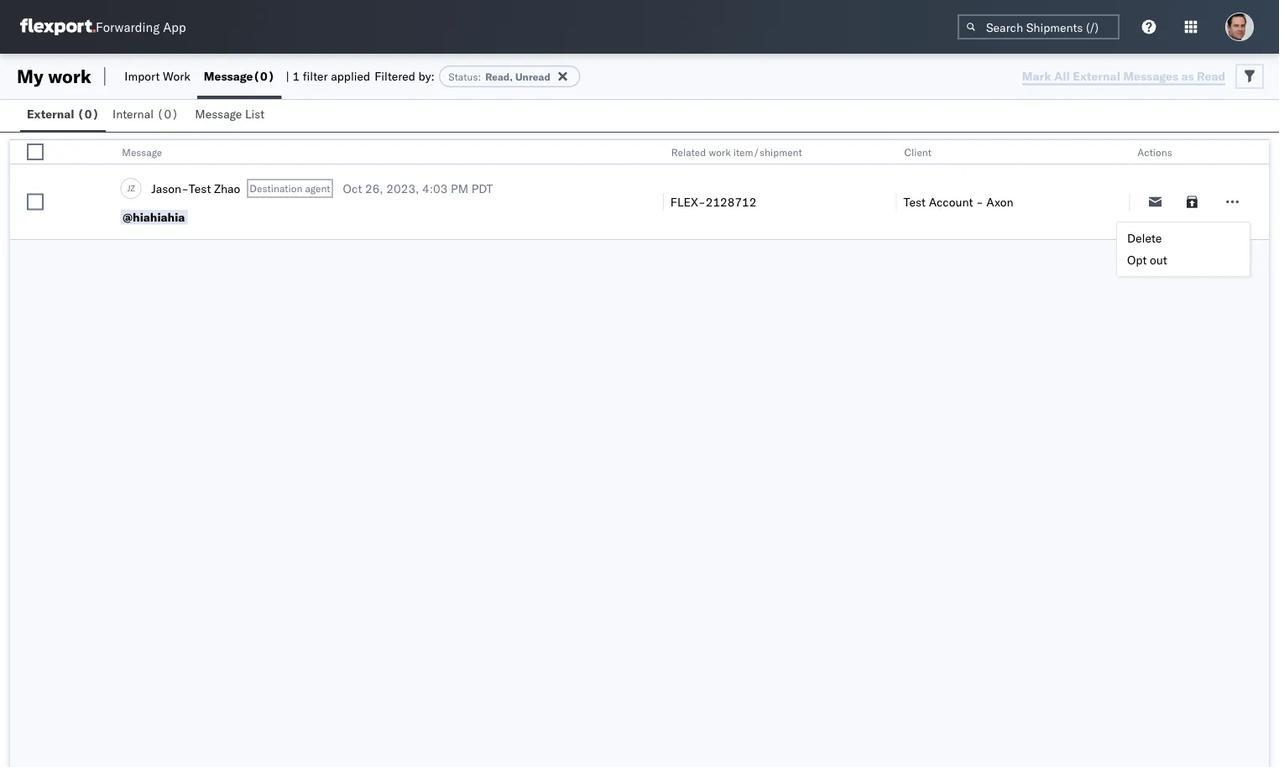 Task type: vqa. For each thing, say whether or not it's contained in the screenshot.
Related
yes



Task type: locate. For each thing, give the bounding box(es) containing it.
app
[[163, 19, 186, 35]]

actions
[[1138, 146, 1173, 158]]

Search Shipments (/) text field
[[958, 14, 1120, 39]]

1 vertical spatial message
[[195, 107, 242, 121]]

forwarding app
[[96, 19, 186, 35]]

None checkbox
[[27, 194, 44, 210]]

test account - axon
[[904, 194, 1014, 209]]

import
[[125, 69, 160, 84]]

None checkbox
[[27, 144, 44, 160]]

|
[[286, 69, 290, 84]]

internal (0)
[[113, 107, 179, 121]]

1 vertical spatial work
[[709, 146, 731, 158]]

test
[[189, 181, 211, 196], [904, 194, 926, 209]]

2 resize handle column header from the left
[[643, 140, 663, 241]]

message down internal (0) button
[[122, 146, 162, 158]]

related work item/shipment
[[672, 146, 803, 158]]

work right related
[[709, 146, 731, 158]]

internal (0) button
[[106, 99, 188, 132]]

resize handle column header for client
[[1110, 140, 1130, 241]]

j z
[[127, 183, 135, 193]]

list
[[245, 107, 265, 121]]

flexport. image
[[20, 18, 96, 35]]

applied
[[331, 69, 371, 84]]

2128712
[[706, 194, 757, 209]]

opt
[[1128, 253, 1148, 267]]

message up message list
[[204, 69, 253, 84]]

delete opt out
[[1128, 231, 1168, 267]]

message left list
[[195, 107, 242, 121]]

status
[[449, 70, 478, 83]]

message
[[204, 69, 253, 84], [195, 107, 242, 121], [122, 146, 162, 158]]

5 resize handle column header from the left
[[1250, 140, 1270, 241]]

jason-
[[151, 181, 189, 196]]

oct
[[343, 181, 362, 196]]

message inside button
[[195, 107, 242, 121]]

work for related
[[709, 146, 731, 158]]

0 horizontal spatial (0)
[[77, 107, 99, 121]]

work
[[48, 65, 91, 88], [709, 146, 731, 158]]

(0) right external
[[77, 107, 99, 121]]

unread
[[516, 70, 551, 83]]

import work
[[125, 69, 191, 84]]

1 horizontal spatial work
[[709, 146, 731, 158]]

(0)
[[253, 69, 275, 84], [77, 107, 99, 121], [157, 107, 179, 121]]

resize handle column header
[[60, 140, 80, 241], [643, 140, 663, 241], [876, 140, 897, 241], [1110, 140, 1130, 241], [1250, 140, 1270, 241]]

out
[[1151, 253, 1168, 267]]

0 vertical spatial message
[[204, 69, 253, 84]]

work
[[163, 69, 191, 84]]

-
[[977, 194, 984, 209]]

delete
[[1128, 231, 1163, 246]]

flex- 2128712
[[671, 194, 757, 209]]

account
[[929, 194, 974, 209]]

pm
[[451, 181, 469, 196]]

3 resize handle column header from the left
[[876, 140, 897, 241]]

1 horizontal spatial (0)
[[157, 107, 179, 121]]

my work
[[17, 65, 91, 88]]

flex-
[[671, 194, 706, 209]]

test left account
[[904, 194, 926, 209]]

test left the zhao
[[189, 181, 211, 196]]

4 resize handle column header from the left
[[1110, 140, 1130, 241]]

0 horizontal spatial work
[[48, 65, 91, 88]]

2023,
[[387, 181, 419, 196]]

forwarding
[[96, 19, 160, 35]]

message list button
[[188, 99, 275, 132]]

pdt
[[472, 181, 493, 196]]

(0) right internal
[[157, 107, 179, 121]]

forwarding app link
[[20, 18, 186, 35]]

filter
[[303, 69, 328, 84]]

4:03
[[422, 181, 448, 196]]

message for (0)
[[204, 69, 253, 84]]

zhao
[[214, 181, 240, 196]]

read,
[[486, 70, 513, 83]]

(0) left |
[[253, 69, 275, 84]]

external
[[27, 107, 74, 121]]

0 vertical spatial work
[[48, 65, 91, 88]]

2 horizontal spatial (0)
[[253, 69, 275, 84]]

work up external (0) at the left top of page
[[48, 65, 91, 88]]

by:
[[419, 69, 435, 84]]

(0) for external (0)
[[77, 107, 99, 121]]



Task type: describe. For each thing, give the bounding box(es) containing it.
internal
[[113, 107, 154, 121]]

jason-test zhao
[[151, 181, 240, 196]]

message for list
[[195, 107, 242, 121]]

:
[[478, 70, 481, 83]]

resize handle column header for related work item/shipment
[[876, 140, 897, 241]]

item/shipment
[[734, 146, 803, 158]]

26,
[[365, 181, 384, 196]]

destination agent
[[250, 182, 331, 195]]

resize handle column header for message
[[643, 140, 663, 241]]

message (0)
[[204, 69, 275, 84]]

import work button
[[118, 54, 197, 99]]

message list
[[195, 107, 265, 121]]

z
[[130, 183, 135, 193]]

0 horizontal spatial test
[[189, 181, 211, 196]]

my
[[17, 65, 44, 88]]

agent
[[305, 182, 331, 195]]

destination
[[250, 182, 303, 195]]

1 horizontal spatial test
[[904, 194, 926, 209]]

oct 26, 2023, 4:03 pm pdt
[[343, 181, 493, 196]]

external (0)
[[27, 107, 99, 121]]

1 resize handle column header from the left
[[60, 140, 80, 241]]

@hiahiahia
[[123, 210, 185, 225]]

1
[[293, 69, 300, 84]]

(0) for message (0)
[[253, 69, 275, 84]]

axon
[[987, 194, 1014, 209]]

status : read, unread
[[449, 70, 551, 83]]

external (0) button
[[20, 99, 106, 132]]

work for my
[[48, 65, 91, 88]]

resize handle column header for actions
[[1250, 140, 1270, 241]]

j
[[127, 183, 130, 193]]

client
[[905, 146, 932, 158]]

| 1 filter applied filtered by:
[[286, 69, 435, 84]]

(0) for internal (0)
[[157, 107, 179, 121]]

filtered
[[375, 69, 416, 84]]

2 vertical spatial message
[[122, 146, 162, 158]]

related
[[672, 146, 707, 158]]



